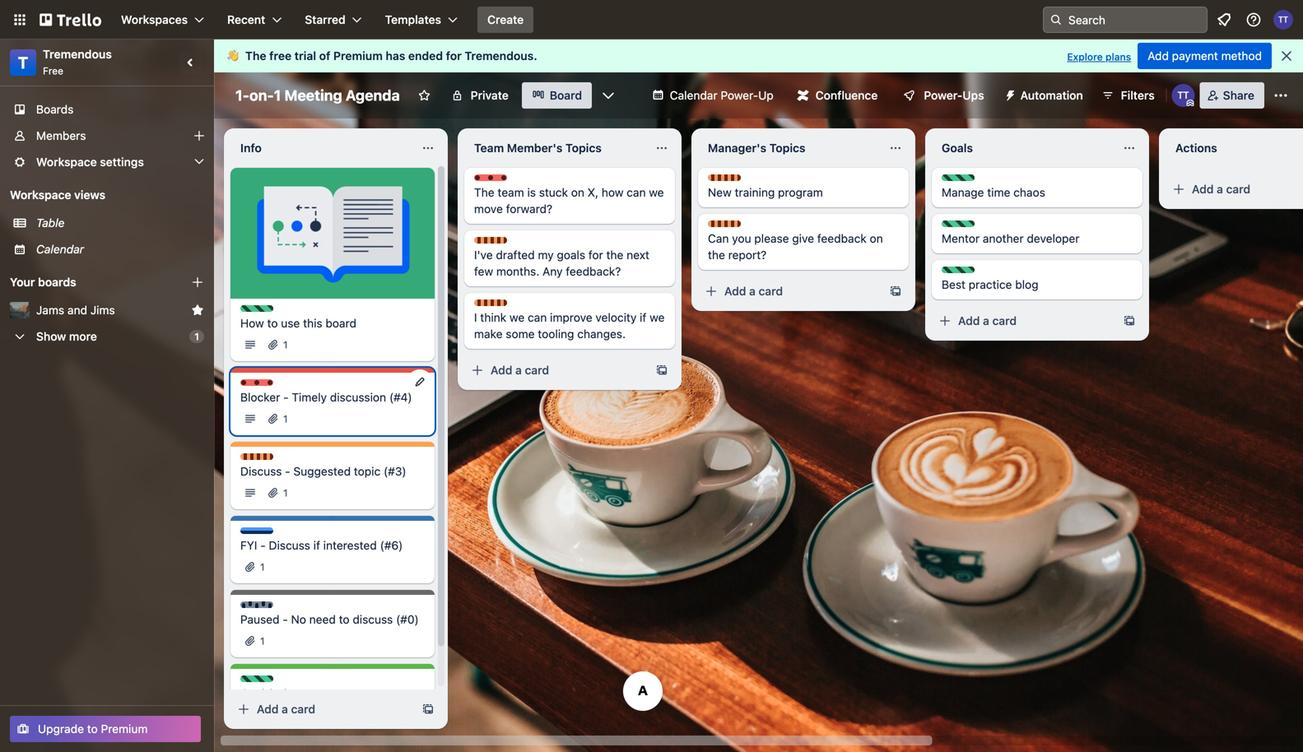 Task type: vqa. For each thing, say whether or not it's contained in the screenshot.
bottom Ruby Anderson (Rubyanderson7) icon
no



Task type: locate. For each thing, give the bounding box(es) containing it.
2 topics from the left
[[770, 141, 806, 155]]

discuss down timely
[[257, 455, 294, 466]]

discuss inside 'discuss i've drafted my goals for the next few months. any feedback?'
[[491, 238, 528, 250]]

1 horizontal spatial the
[[474, 186, 495, 199]]

workspace for workspace settings
[[36, 155, 97, 169]]

the
[[607, 248, 624, 262], [708, 248, 725, 262]]

explore plans
[[1068, 51, 1132, 63]]

workspace navigation collapse icon image
[[180, 51, 203, 74]]

add down report?
[[725, 285, 746, 298]]

to left use
[[267, 317, 278, 330]]

the down 'can'
[[708, 248, 725, 262]]

topics inside 'text box'
[[770, 141, 806, 155]]

create from template… image
[[1123, 315, 1136, 328], [422, 703, 435, 716]]

- left timely
[[283, 391, 289, 404]]

color: green, title: "goal" element down goals
[[942, 175, 980, 187]]

0 vertical spatial calendar
[[670, 89, 718, 102]]

calendar power-up link
[[642, 82, 784, 109]]

1 horizontal spatial to
[[267, 317, 278, 330]]

goal for mentor
[[958, 222, 980, 233]]

0 horizontal spatial color: red, title: "blocker" element
[[240, 380, 293, 392]]

discuss for think
[[491, 301, 528, 312]]

discuss
[[353, 613, 393, 627]]

1 down use
[[283, 339, 288, 351]]

calendar up manager's
[[670, 89, 718, 102]]

the up the move
[[474, 186, 495, 199]]

on right feedback
[[870, 232, 883, 245]]

0 vertical spatial for
[[446, 49, 462, 63]]

the right 👋
[[245, 49, 266, 63]]

color: green, title: "goal" element for manage time chaos
[[942, 175, 980, 187]]

goal inside "goal best practice blog"
[[958, 268, 980, 279]]

1 horizontal spatial can
[[627, 186, 646, 199]]

add a card down (#1)
[[257, 703, 315, 716]]

add a card button
[[1166, 176, 1304, 203], [698, 278, 883, 305], [932, 308, 1117, 334], [464, 357, 649, 384], [231, 697, 415, 723]]

0 horizontal spatial create from template… image
[[422, 703, 435, 716]]

0 vertical spatial the
[[245, 49, 266, 63]]

calendar for calendar
[[36, 243, 84, 256]]

1 horizontal spatial power-
[[924, 89, 963, 102]]

1 horizontal spatial calendar
[[670, 89, 718, 102]]

add a card
[[1192, 182, 1251, 196], [725, 285, 783, 298], [958, 314, 1017, 328], [491, 364, 549, 377], [257, 703, 315, 716]]

1 right 1-
[[274, 86, 281, 104]]

calendar inside 'link'
[[36, 243, 84, 256]]

confluence
[[816, 89, 878, 102]]

(#0)
[[396, 613, 419, 627]]

1 vertical spatial the
[[474, 186, 495, 199]]

recent button
[[217, 7, 292, 33]]

add for goals
[[958, 314, 980, 328]]

member's
[[507, 141, 563, 155]]

members link
[[0, 123, 214, 149]]

workspace inside popup button
[[36, 155, 97, 169]]

tremendous up free
[[43, 47, 112, 61]]

blocker
[[491, 175, 527, 187], [257, 380, 293, 392], [240, 391, 280, 404]]

best
[[942, 278, 966, 292]]

goals
[[557, 248, 586, 262]]

2 vertical spatial to
[[87, 723, 98, 736]]

color: orange, title: "discuss" element up color: blue, title: "fyi" element
[[240, 454, 294, 466]]

goal (#1) link
[[240, 686, 425, 702]]

goal
[[958, 175, 980, 187], [958, 222, 980, 233], [958, 268, 980, 279], [257, 306, 279, 318], [257, 677, 279, 688], [240, 687, 265, 701]]

i
[[474, 311, 477, 324]]

discuss left interested
[[269, 539, 310, 553]]

0 horizontal spatial calendar
[[36, 243, 84, 256]]

1 vertical spatial to
[[339, 613, 350, 627]]

how
[[240, 317, 264, 330]]

card for can you please give feedback on the report?
[[759, 285, 783, 298]]

goal left time
[[958, 175, 980, 187]]

goal down color: black, title: "paused" element
[[257, 677, 279, 688]]

need
[[309, 613, 336, 627]]

1 vertical spatial can
[[528, 311, 547, 324]]

this member is an admin of this board. image
[[1187, 100, 1195, 107]]

1 vertical spatial create from template… image
[[422, 703, 435, 716]]

no
[[291, 613, 306, 627]]

0 vertical spatial on
[[571, 186, 585, 199]]

power- inside button
[[924, 89, 963, 102]]

1 horizontal spatial for
[[589, 248, 603, 262]]

board link
[[522, 82, 592, 109]]

private button
[[441, 82, 519, 109]]

1 horizontal spatial the
[[708, 248, 725, 262]]

Search field
[[1063, 7, 1207, 32]]

some
[[506, 327, 535, 341]]

1 vertical spatial if
[[314, 539, 320, 553]]

1 vertical spatial premium
[[101, 723, 148, 736]]

2 the from the left
[[708, 248, 725, 262]]

goal for manage
[[958, 175, 980, 187]]

0 horizontal spatial if
[[314, 539, 320, 553]]

goal left use
[[257, 306, 279, 318]]

goal inside the goal manage time chaos
[[958, 175, 980, 187]]

goal down manage
[[958, 222, 980, 233]]

create
[[488, 13, 524, 26]]

add left payment
[[1148, 49, 1169, 63]]

card down some
[[525, 364, 549, 377]]

add down make at the left top
[[491, 364, 513, 377]]

color: red, title: "blocker" element up the move
[[474, 175, 527, 187]]

we right "how"
[[649, 186, 664, 199]]

1 vertical spatial color: red, title: "blocker" element
[[240, 380, 293, 392]]

goal left (#1)
[[240, 687, 265, 701]]

fyi fyi - discuss if interested (#6)
[[240, 529, 403, 553]]

if right velocity
[[640, 311, 647, 324]]

developer
[[1027, 232, 1080, 245]]

blog
[[1016, 278, 1039, 292]]

0 horizontal spatial the
[[245, 49, 266, 63]]

color: red, title: "blocker" element
[[474, 175, 527, 187], [240, 380, 293, 392]]

discuss new training program
[[708, 175, 823, 199]]

the left next
[[607, 248, 624, 262]]

a
[[1217, 182, 1224, 196], [749, 285, 756, 298], [983, 314, 990, 328], [516, 364, 522, 377], [282, 703, 288, 716]]

2 horizontal spatial to
[[339, 613, 350, 627]]

add a card down some
[[491, 364, 549, 377]]

add for team member's topics
[[491, 364, 513, 377]]

can right "how"
[[627, 186, 646, 199]]

workspace
[[36, 155, 97, 169], [10, 188, 71, 202]]

customize views image
[[600, 87, 617, 104]]

1 vertical spatial calendar
[[36, 243, 84, 256]]

1 horizontal spatial create from template… image
[[1123, 315, 1136, 328]]

goal inside goal mentor another developer
[[958, 222, 980, 233]]

create from template… image for goals
[[1123, 315, 1136, 328]]

banner containing 👋
[[214, 40, 1304, 72]]

for
[[446, 49, 462, 63], [589, 248, 603, 262]]

filters
[[1121, 89, 1155, 102]]

goal inside goal how to use this board
[[257, 306, 279, 318]]

- left suggested at left bottom
[[285, 465, 290, 478]]

discuss inside discuss new training program
[[725, 175, 762, 187]]

explore plans button
[[1068, 47, 1132, 67]]

blocker down use
[[257, 380, 293, 392]]

color: orange, title: "discuss" element for drafted
[[474, 237, 528, 250]]

goal for how
[[257, 306, 279, 318]]

feedback
[[818, 232, 867, 245]]

0 vertical spatial color: red, title: "blocker" element
[[474, 175, 527, 187]]

back to home image
[[40, 7, 101, 33]]

Team Member's Topics text field
[[464, 135, 646, 161]]

terry turtle (terryturtle) image
[[1172, 84, 1195, 107]]

on
[[571, 186, 585, 199], [870, 232, 883, 245]]

if left interested
[[314, 539, 320, 553]]

color: green, title: "goal" element down color: black, title: "paused" element
[[240, 676, 279, 688]]

1-
[[236, 86, 249, 104]]

workspace down the members
[[36, 155, 97, 169]]

0 vertical spatial create from template… image
[[889, 285, 903, 298]]

- for discuss
[[285, 465, 290, 478]]

0 horizontal spatial can
[[528, 311, 547, 324]]

color: orange, title: "discuss" element up months.
[[474, 237, 528, 250]]

topics up "x,"
[[566, 141, 602, 155]]

show more
[[36, 330, 97, 343]]

- inside paused paused - no need to discuss (#0)
[[283, 613, 288, 627]]

power- up manager's
[[721, 89, 759, 102]]

add down best
[[958, 314, 980, 328]]

the team is stuck on x, how can we move forward? link
[[474, 184, 665, 217]]

for inside 'discuss i've drafted my goals for the next few months. any feedback?'
[[589, 248, 603, 262]]

tremendous down create button
[[465, 49, 534, 63]]

a down practice
[[983, 314, 990, 328]]

to right upgrade
[[87, 723, 98, 736]]

a down report?
[[749, 285, 756, 298]]

chaos
[[1014, 186, 1046, 199]]

- for blocker
[[283, 391, 289, 404]]

-
[[283, 391, 289, 404], [285, 465, 290, 478], [260, 539, 266, 553], [283, 613, 288, 627]]

the inside blocker the team is stuck on x, how can we move forward?
[[474, 186, 495, 199]]

0 horizontal spatial create from template… image
[[655, 364, 669, 377]]

please
[[755, 232, 789, 245]]

manager's
[[708, 141, 767, 155]]

add down 'actions'
[[1192, 182, 1214, 196]]

to right need
[[339, 613, 350, 627]]

actions
[[1176, 141, 1218, 155]]

(#4)
[[389, 391, 412, 404]]

banner
[[214, 40, 1304, 72]]

how to use this board link
[[240, 315, 425, 332]]

we up some
[[510, 311, 525, 324]]

card for mentor another developer
[[993, 314, 1017, 328]]

board
[[326, 317, 357, 330]]

think
[[480, 311, 507, 324]]

team member's topics
[[474, 141, 602, 155]]

discuss for training
[[725, 175, 762, 187]]

discuss down manager's
[[725, 175, 762, 187]]

payment
[[1172, 49, 1218, 63]]

0 horizontal spatial the
[[607, 248, 624, 262]]

add payment method button
[[1138, 43, 1272, 69]]

workspace up table
[[10, 188, 71, 202]]

- inside discuss discuss - suggested topic (#3)
[[285, 465, 290, 478]]

power-
[[721, 89, 759, 102], [924, 89, 963, 102]]

- inside fyi fyi - discuss if interested (#6)
[[260, 539, 266, 553]]

calendar for calendar power-up
[[670, 89, 718, 102]]

0 horizontal spatial topics
[[566, 141, 602, 155]]

for right ended
[[446, 49, 462, 63]]

discuss up report?
[[725, 222, 762, 233]]

color: orange, title: "discuss" element down manager's
[[708, 175, 762, 187]]

color: green, title: "goal" element down mentor at the top of the page
[[942, 267, 980, 279]]

1 horizontal spatial create from template… image
[[889, 285, 903, 298]]

on inside discuss can you please give feedback on the report?
[[870, 232, 883, 245]]

color: red, title: "blocker" element down how
[[240, 380, 293, 392]]

if inside the discuss i think we can improve velocity if we make some tooling changes.
[[640, 311, 647, 324]]

- left no
[[283, 613, 288, 627]]

views
[[74, 188, 105, 202]]

upgrade
[[38, 723, 84, 736]]

0 vertical spatial to
[[267, 317, 278, 330]]

0 horizontal spatial on
[[571, 186, 585, 199]]

discuss inside the discuss i think we can improve velocity if we make some tooling changes.
[[491, 301, 528, 312]]

- inside "blocker blocker - timely discussion (#4)"
[[283, 391, 289, 404]]

1 vertical spatial workspace
[[10, 188, 71, 202]]

1 down "blocker blocker - timely discussion (#4)"
[[283, 413, 288, 425]]

report?
[[728, 248, 767, 262]]

starred button
[[295, 7, 372, 33]]

color: orange, title: "discuss" element up make at the left top
[[474, 300, 528, 312]]

1 horizontal spatial if
[[640, 311, 647, 324]]

1 horizontal spatial color: red, title: "blocker" element
[[474, 175, 527, 187]]

power- up goals
[[924, 89, 963, 102]]

1 horizontal spatial on
[[870, 232, 883, 245]]

blocker blocker - timely discussion (#4)
[[240, 380, 412, 404]]

color: green, title: "goal" element for best practice blog
[[942, 267, 980, 279]]

0 horizontal spatial power-
[[721, 89, 759, 102]]

feedback?
[[566, 265, 621, 278]]

goal down mentor at the top of the page
[[958, 268, 980, 279]]

workspace views
[[10, 188, 105, 202]]

color: green, title: "goal" element down manage
[[942, 221, 980, 233]]

color: orange, title: "discuss" element
[[708, 175, 762, 187], [708, 221, 762, 233], [474, 237, 528, 250], [474, 300, 528, 312], [240, 454, 294, 466]]

1 the from the left
[[607, 248, 624, 262]]

topics inside text field
[[566, 141, 602, 155]]

can up some
[[528, 311, 547, 324]]

Info text field
[[231, 135, 412, 161]]

0 vertical spatial premium
[[333, 49, 383, 63]]

discuss up some
[[491, 301, 528, 312]]

a down (#1)
[[282, 703, 288, 716]]

agenda
[[346, 86, 400, 104]]

t
[[18, 53, 28, 72]]

1 vertical spatial on
[[870, 232, 883, 245]]

a down actions text field
[[1217, 182, 1224, 196]]

0 horizontal spatial to
[[87, 723, 98, 736]]

confluence icon image
[[798, 90, 809, 101]]

1 horizontal spatial topics
[[770, 141, 806, 155]]

add a card down practice
[[958, 314, 1017, 328]]

add a card button for can you please give feedback on the report?
[[698, 278, 883, 305]]

we right velocity
[[650, 311, 665, 324]]

to inside goal how to use this board
[[267, 317, 278, 330]]

card down practice
[[993, 314, 1017, 328]]

topics up discuss new training program
[[770, 141, 806, 155]]

1 vertical spatial for
[[589, 248, 603, 262]]

add a card for can you please give feedback on the report?
[[725, 285, 783, 298]]

1 vertical spatial create from template… image
[[655, 364, 669, 377]]

we
[[649, 186, 664, 199], [510, 311, 525, 324], [650, 311, 665, 324]]

0 vertical spatial if
[[640, 311, 647, 324]]

2 power- from the left
[[924, 89, 963, 102]]

color: green, title: "goal" element for goal (#1)
[[240, 676, 279, 688]]

a down some
[[516, 364, 522, 377]]

premium right 'of'
[[333, 49, 383, 63]]

starred
[[305, 13, 346, 26]]

premium right upgrade
[[101, 723, 148, 736]]

automation
[[1021, 89, 1083, 102]]

add
[[1148, 49, 1169, 63], [1192, 182, 1214, 196], [725, 285, 746, 298], [958, 314, 980, 328], [491, 364, 513, 377], [257, 703, 279, 716]]

card
[[1227, 182, 1251, 196], [759, 285, 783, 298], [993, 314, 1017, 328], [525, 364, 549, 377], [291, 703, 315, 716]]

to inside paused paused - no need to discuss (#0)
[[339, 613, 350, 627]]

for up feedback?
[[589, 248, 603, 262]]

star or unstar board image
[[418, 89, 431, 102]]

card down report?
[[759, 285, 783, 298]]

can
[[627, 186, 646, 199], [528, 311, 547, 324]]

months.
[[496, 265, 540, 278]]

calendar down table
[[36, 243, 84, 256]]

fyi
[[257, 529, 272, 540], [240, 539, 257, 553]]

on inside blocker the team is stuck on x, how can we move forward?
[[571, 186, 585, 199]]

to
[[267, 317, 278, 330], [339, 613, 350, 627], [87, 723, 98, 736]]

color: orange, title: "discuss" element up report?
[[708, 221, 762, 233]]

discuss inside discuss can you please give feedback on the report?
[[725, 222, 762, 233]]

add down (#1)
[[257, 703, 279, 716]]

blocker inside blocker the team is stuck on x, how can we move forward?
[[491, 175, 527, 187]]

discuss up months.
[[491, 238, 528, 250]]

- up color: black, title: "paused" element
[[260, 539, 266, 553]]

blocker left is
[[491, 175, 527, 187]]

color: red, title: "blocker" element for the team is stuck on x, how can we move forward?
[[474, 175, 527, 187]]

on left "x,"
[[571, 186, 585, 199]]

0 horizontal spatial for
[[446, 49, 462, 63]]

upgrade to premium link
[[10, 716, 201, 743]]

1 topics from the left
[[566, 141, 602, 155]]

0 vertical spatial workspace
[[36, 155, 97, 169]]

color: green, title: "goal" element
[[942, 175, 980, 187], [942, 221, 980, 233], [942, 267, 980, 279], [240, 306, 279, 318], [240, 676, 279, 688]]

power-ups button
[[891, 82, 994, 109]]

1 horizontal spatial premium
[[333, 49, 383, 63]]

can
[[708, 232, 729, 245]]

paused left need
[[257, 603, 292, 614]]

0 vertical spatial create from template… image
[[1123, 315, 1136, 328]]

0 horizontal spatial tremendous
[[43, 47, 112, 61]]

open information menu image
[[1246, 12, 1262, 28]]

create from template… image
[[889, 285, 903, 298], [655, 364, 669, 377]]

add a card down report?
[[725, 285, 783, 298]]

0 vertical spatial can
[[627, 186, 646, 199]]

if
[[640, 311, 647, 324], [314, 539, 320, 553]]

card for i've drafted my goals for the next few months. any feedback?
[[525, 364, 549, 377]]

program
[[778, 186, 823, 199]]

0 notifications image
[[1215, 10, 1234, 30]]

color: green, title: "goal" element left use
[[240, 306, 279, 318]]



Task type: describe. For each thing, give the bounding box(es) containing it.
discuss inside fyi fyi - discuss if interested (#6)
[[269, 539, 310, 553]]

discuss left suggested at left bottom
[[240, 465, 282, 478]]

add a card down actions text field
[[1192, 182, 1251, 196]]

any
[[543, 265, 563, 278]]

boards link
[[0, 96, 214, 123]]

table link
[[36, 215, 204, 231]]

1 down starred icon
[[195, 331, 199, 343]]

search image
[[1050, 13, 1063, 26]]

add a card for mentor another developer
[[958, 314, 1017, 328]]

color: orange, title: "discuss" element for think
[[474, 300, 528, 312]]

improve
[[550, 311, 593, 324]]

can inside the discuss i think we can improve velocity if we make some tooling changes.
[[528, 311, 547, 324]]

your boards with 2 items element
[[10, 273, 166, 292]]

paused paused - no need to discuss (#0)
[[240, 603, 419, 627]]

forward?
[[506, 202, 553, 216]]

paused - no need to discuss (#0) link
[[240, 612, 425, 628]]

drafted
[[496, 248, 535, 262]]

Actions text field
[[1166, 135, 1304, 161]]

paused left no
[[240, 613, 280, 627]]

i've drafted my goals for the next few months. any feedback? link
[[474, 247, 665, 280]]

add for manager's topics
[[725, 285, 746, 298]]

up
[[759, 89, 774, 102]]

1 down discuss discuss - suggested topic (#3)
[[283, 487, 288, 499]]

1 horizontal spatial tremendous
[[465, 49, 534, 63]]

create from template… image for i've drafted my goals for the next few months. any feedback?
[[655, 364, 669, 377]]

free
[[43, 65, 63, 77]]

templates
[[385, 13, 441, 26]]

workspace settings
[[36, 155, 144, 169]]

card down goal (#1) link
[[291, 703, 315, 716]]

goal goal (#1)
[[240, 677, 289, 701]]

(#6)
[[380, 539, 403, 553]]

discuss for -
[[257, 455, 294, 466]]

your
[[10, 275, 35, 289]]

private
[[471, 89, 509, 102]]

blocker left timely
[[240, 391, 280, 404]]

training
[[735, 186, 775, 199]]

automation button
[[998, 82, 1093, 109]]

create from template… image for info
[[422, 703, 435, 716]]

team
[[474, 141, 504, 155]]

blocker for -
[[257, 380, 293, 392]]

color: black, title: "paused" element
[[240, 602, 292, 614]]

goal for goal
[[257, 677, 279, 688]]

my
[[538, 248, 554, 262]]

edit card image
[[413, 375, 427, 389]]

next
[[627, 248, 650, 262]]

0 horizontal spatial premium
[[101, 723, 148, 736]]

- for fyi
[[260, 539, 266, 553]]

discuss - suggested topic (#3) link
[[240, 464, 425, 480]]

starred icon image
[[191, 304, 204, 317]]

suggested
[[294, 465, 351, 478]]

i've
[[474, 248, 493, 262]]

Board name text field
[[227, 82, 408, 109]]

(#3)
[[384, 465, 407, 478]]

Goals text field
[[932, 135, 1113, 161]]

explore
[[1068, 51, 1103, 63]]

t link
[[10, 49, 36, 76]]

time
[[988, 186, 1011, 199]]

1-on-1 meeting agenda
[[236, 86, 400, 104]]

Manager's Topics text field
[[698, 135, 879, 161]]

color: green, title: "goal" element for how to use this board
[[240, 306, 279, 318]]

add for info
[[257, 703, 279, 716]]

add a card for i've drafted my goals for the next few months. any feedback?
[[491, 364, 549, 377]]

1 power- from the left
[[721, 89, 759, 102]]

new training program link
[[708, 184, 899, 201]]

goal for best
[[958, 268, 980, 279]]

add board image
[[191, 276, 204, 289]]

add a card button for i've drafted my goals for the next few months. any feedback?
[[464, 357, 649, 384]]

1 down color: black, title: "paused" element
[[260, 636, 265, 647]]

show
[[36, 330, 66, 343]]

1 inside '1-on-1 meeting agenda' text field
[[274, 86, 281, 104]]

more
[[69, 330, 97, 343]]

add a card button for mentor another developer
[[932, 308, 1117, 334]]

topic
[[354, 465, 381, 478]]

share
[[1223, 89, 1255, 102]]

if inside fyi fyi - discuss if interested (#6)
[[314, 539, 320, 553]]

make
[[474, 327, 503, 341]]

discuss can you please give feedback on the report?
[[708, 222, 883, 262]]

goal manage time chaos
[[942, 175, 1046, 199]]

templates button
[[375, 7, 468, 33]]

workspaces
[[121, 13, 188, 26]]

color: blue, title: "fyi" element
[[240, 528, 273, 540]]

the for 👋
[[245, 49, 266, 63]]

share button
[[1200, 82, 1265, 109]]

goal mentor another developer
[[942, 222, 1080, 245]]

mentor another developer link
[[942, 231, 1133, 247]]

color: red, title: "blocker" element for blocker - timely discussion (#4)
[[240, 380, 293, 392]]

method
[[1222, 49, 1262, 63]]

discuss for you
[[725, 222, 762, 233]]

goal how to use this board
[[240, 306, 357, 330]]

terry turtle (terryturtle) image
[[1274, 10, 1294, 30]]

info
[[240, 141, 262, 155]]

sm image
[[998, 82, 1021, 105]]

jams and jims
[[36, 303, 115, 317]]

use
[[281, 317, 300, 330]]

tooling
[[538, 327, 574, 341]]

blocker - timely discussion (#4) link
[[240, 389, 425, 406]]

1 down color: blue, title: "fyi" element
[[260, 562, 265, 573]]

filters button
[[1097, 82, 1160, 109]]

the inside discuss can you please give feedback on the report?
[[708, 248, 725, 262]]

table
[[36, 216, 65, 230]]

move
[[474, 202, 503, 216]]

i think we can improve velocity if we make some tooling changes. link
[[474, 310, 665, 343]]

manage time chaos link
[[942, 184, 1133, 201]]

a for mentor another developer
[[983, 314, 990, 328]]

is
[[527, 186, 536, 199]]

stuck
[[539, 186, 568, 199]]

a for i've drafted my goals for the next few months. any feedback?
[[516, 364, 522, 377]]

the for blocker
[[474, 186, 495, 199]]

discuss for drafted
[[491, 238, 528, 250]]

calendar link
[[36, 241, 204, 258]]

a for can you please give feedback on the report?
[[749, 285, 756, 298]]

give
[[792, 232, 814, 245]]

color: orange, title: "discuss" element for training
[[708, 175, 762, 187]]

meeting
[[285, 86, 342, 104]]

show menu image
[[1273, 87, 1290, 104]]

card down actions text field
[[1227, 182, 1251, 196]]

- for paused
[[283, 613, 288, 627]]

settings
[[100, 155, 144, 169]]

create from template… image for can you please give feedback on the report?
[[889, 285, 903, 298]]

the inside 'discuss i've drafted my goals for the next few months. any feedback?'
[[607, 248, 624, 262]]

x,
[[588, 186, 599, 199]]

jams and jims link
[[36, 302, 184, 319]]

team
[[498, 186, 524, 199]]

velocity
[[596, 311, 637, 324]]

discuss i've drafted my goals for the next few months. any feedback?
[[474, 238, 650, 278]]

add inside button
[[1148, 49, 1169, 63]]

jims
[[90, 303, 115, 317]]

practice
[[969, 278, 1012, 292]]

primary element
[[0, 0, 1304, 40]]

👋
[[227, 49, 239, 63]]

color: orange, title: "discuss" element for you
[[708, 221, 762, 233]]

has
[[386, 49, 405, 63]]

goals
[[942, 141, 973, 155]]

wave image
[[227, 49, 239, 63]]

create button
[[478, 7, 534, 33]]

blocker for team
[[491, 175, 527, 187]]

discuss i think we can improve velocity if we make some tooling changes.
[[474, 301, 665, 341]]

your boards
[[10, 275, 76, 289]]

can inside blocker the team is stuck on x, how can we move forward?
[[627, 186, 646, 199]]

recent
[[227, 13, 265, 26]]

power-ups
[[924, 89, 985, 102]]

plans
[[1106, 51, 1132, 63]]

color: green, title: "goal" element for mentor another developer
[[942, 221, 980, 233]]

we inside blocker the team is stuck on x, how can we move forward?
[[649, 186, 664, 199]]

workspace for workspace views
[[10, 188, 71, 202]]



